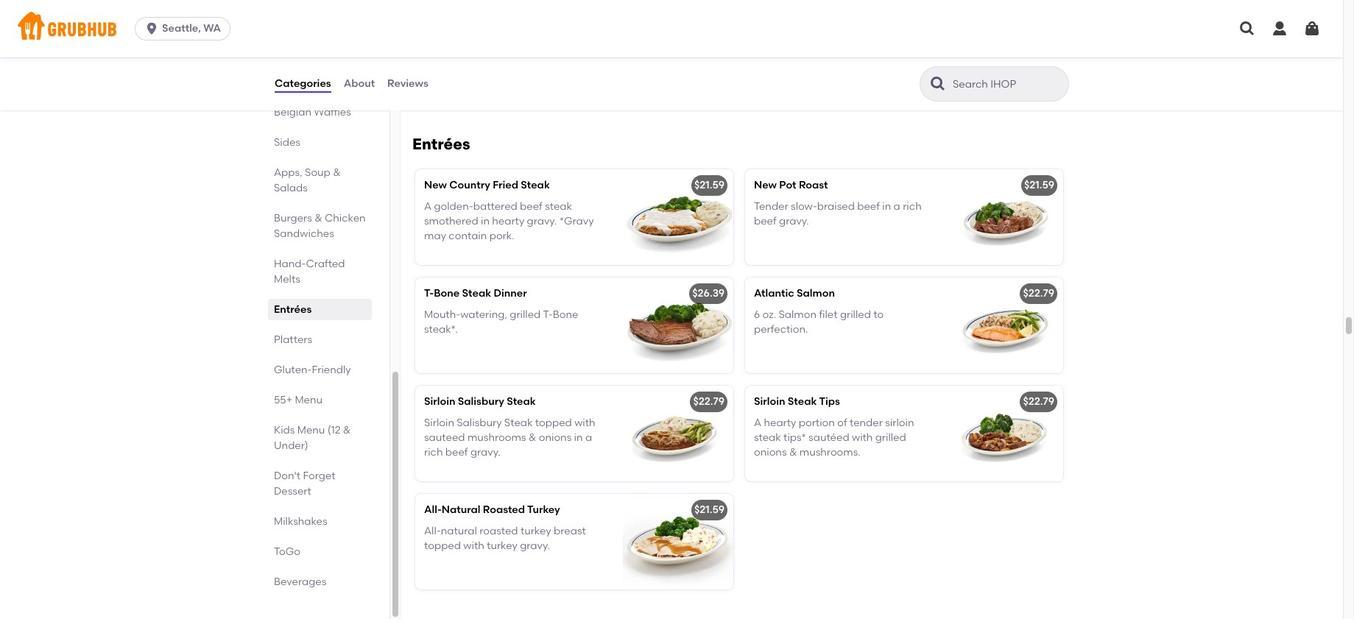 Task type: vqa. For each thing, say whether or not it's contained in the screenshot.
may
yes



Task type: describe. For each thing, give the bounding box(es) containing it.
sirloin steak tips
[[754, 396, 840, 408]]

philly comes to you with grilled sirloin steak & onions topped with melted american cheese on a grilled roll.
[[424, 39, 607, 82]]

comes
[[452, 39, 486, 52]]

1 vertical spatial entrées
[[274, 303, 312, 316]]

crafted
[[306, 258, 345, 270]]

new pot roast image
[[953, 170, 1063, 265]]

tender
[[850, 417, 883, 429]]

1 horizontal spatial turkey
[[521, 525, 551, 537]]

about
[[344, 77, 375, 90]]

$22.79 for a hearty portion of tender sirloin steak tips* sautéed with grilled onions & mushrooms.
[[1023, 396, 1055, 408]]

mushrooms.
[[800, 446, 861, 459]]

melts
[[274, 273, 300, 286]]

hearty inside a golden-battered beef steak smothered in hearty gravy.  *gravy may contain pork.
[[492, 215, 525, 227]]

1 svg image from the left
[[1239, 20, 1256, 38]]

cheese
[[476, 69, 512, 82]]

a inside philly comes to you with grilled sirloin steak & onions topped with melted american cheese on a grilled roll.
[[529, 69, 536, 82]]

topped inside sirloin salisbury steak topped with sauteed mushrooms & onions in a rich beef gravy.
[[535, 417, 572, 429]]

seattle,
[[162, 22, 201, 35]]

made
[[310, 91, 339, 103]]

onions inside a hearty portion of tender sirloin steak tips* sautéed with grilled onions & mushrooms.
[[754, 446, 787, 459]]

a golden-battered beef steak smothered in hearty gravy.  *gravy may contain pork.
[[424, 200, 594, 242]]

hand-crafted melts
[[274, 258, 345, 286]]

new country fried steak
[[424, 179, 550, 192]]

all- for natural
[[424, 525, 441, 537]]

forget
[[303, 470, 336, 482]]

grilled up 'melted' at left top
[[545, 39, 576, 52]]

1 vertical spatial turkey
[[487, 540, 518, 552]]

battered
[[473, 200, 518, 213]]

gluten-
[[274, 364, 312, 376]]

burgers & chicken sandwiches
[[274, 212, 366, 240]]

beverages
[[274, 576, 326, 588]]

$21.59 for tender slow-braised beef in a rich beef gravy.
[[1024, 179, 1055, 192]]

sirloin for sirloin
[[424, 396, 455, 408]]

under)
[[274, 440, 308, 452]]

natural
[[442, 504, 480, 516]]

don't
[[274, 470, 301, 482]]

chicken
[[325, 212, 366, 225]]

to inside philly comes to you with grilled sirloin steak & onions topped with melted american cheese on a grilled roll.
[[488, 39, 499, 52]]

oz.
[[763, 308, 776, 321]]

new for new pot roast
[[754, 179, 777, 192]]

with inside sirloin salisbury steak topped with sauteed mushrooms & onions in a rich beef gravy.
[[575, 417, 595, 429]]

new for new country fried steak
[[424, 179, 447, 192]]

slow-
[[791, 200, 817, 213]]

apps,
[[274, 166, 302, 179]]

grilled inside 6 oz. salmon filet grilled to perfection.
[[840, 308, 871, 321]]

new country fried steak image
[[623, 170, 734, 265]]

a inside sirloin salisbury steak topped with sauteed mushrooms & onions in a rich beef gravy.
[[585, 431, 592, 444]]

philly
[[424, 39, 450, 52]]

belgian
[[274, 106, 312, 119]]

2 svg image from the left
[[1271, 20, 1289, 38]]

topped inside all-natural roasted turkey breast topped with turkey gravy.
[[424, 540, 461, 552]]

tender
[[754, 200, 789, 213]]

seattle, wa button
[[135, 17, 236, 41]]

sirloin inside a hearty portion of tender sirloin steak tips* sautéed with grilled onions & mushrooms.
[[885, 417, 914, 429]]

you
[[501, 39, 519, 52]]

6 oz. salmon filet grilled to perfection.
[[754, 308, 884, 336]]

1 horizontal spatial entrées
[[412, 135, 470, 153]]

gravy. inside sirloin salisbury steak topped with sauteed mushrooms & onions in a rich beef gravy.
[[471, 446, 501, 459]]

hand-
[[274, 258, 306, 270]]

roasted
[[480, 525, 518, 537]]

may
[[424, 230, 446, 242]]

sautéed
[[809, 431, 850, 444]]

0 vertical spatial t-
[[424, 287, 434, 300]]

don't forget dessert
[[274, 470, 336, 498]]

in inside tender slow-braised beef in a rich beef gravy.
[[883, 200, 891, 213]]

*gravy
[[559, 215, 594, 227]]

filet
[[819, 308, 838, 321]]

steak up portion
[[788, 396, 817, 408]]

all- for natural
[[424, 504, 442, 516]]

menu for 55+
[[295, 394, 323, 407]]

to inside 6 oz. salmon filet grilled to perfection.
[[874, 308, 884, 321]]

categories button
[[274, 57, 332, 110]]

hearty inside a hearty portion of tender sirloin steak tips* sautéed with grilled onions & mushrooms.
[[764, 417, 796, 429]]

svg image
[[144, 21, 159, 36]]

fried
[[493, 179, 518, 192]]

all-natural roasted turkey
[[424, 504, 560, 516]]

apps, soup & salads
[[274, 166, 341, 194]]

house-made belgian waffles
[[274, 91, 351, 119]]

american
[[424, 69, 473, 82]]

roasted
[[483, 504, 525, 516]]

gravy. for roasted
[[520, 540, 550, 552]]

beef inside a golden-battered beef steak smothered in hearty gravy.  *gravy may contain pork.
[[520, 200, 543, 213]]

55+ menu
[[274, 394, 323, 407]]

& inside a hearty portion of tender sirloin steak tips* sautéed with grilled onions & mushrooms.
[[789, 446, 797, 459]]

search icon image
[[929, 75, 947, 93]]

of
[[837, 417, 847, 429]]

sirloin for a
[[754, 396, 785, 408]]

steak inside a golden-battered beef steak smothered in hearty gravy.  *gravy may contain pork.
[[545, 200, 572, 213]]

golden-
[[434, 200, 473, 213]]

(12
[[328, 424, 341, 437]]

contain
[[449, 230, 487, 242]]

salads
[[274, 182, 308, 194]]

mouth-watering, grilled t-bone steak*.
[[424, 308, 578, 336]]

0 vertical spatial salmon
[[797, 287, 835, 300]]

$22.79 for sirloin salisbury steak topped with sauteed mushrooms & onions in a rich beef gravy.
[[693, 396, 725, 408]]

on
[[514, 69, 527, 82]]

t-bone steak dinner
[[424, 287, 527, 300]]

$22.79 for 6 oz. salmon filet grilled to perfection.
[[1023, 287, 1055, 300]]

grilled inside mouth-watering, grilled t-bone steak*.
[[510, 308, 541, 321]]

$26.39
[[692, 287, 725, 300]]

t-bone steak dinner image
[[623, 278, 734, 374]]

steak right fried
[[521, 179, 550, 192]]

gluten-friendly
[[274, 364, 351, 376]]

grilled left roll.
[[539, 69, 569, 82]]

main navigation navigation
[[0, 0, 1343, 57]]

with inside all-natural roasted turkey breast topped with turkey gravy.
[[463, 540, 484, 552]]

pot
[[779, 179, 797, 192]]



Task type: locate. For each thing, give the bounding box(es) containing it.
sirloin inside philly comes to you with grilled sirloin steak & onions topped with melted american cheese on a grilled roll.
[[578, 39, 607, 52]]

0 vertical spatial turkey
[[521, 525, 551, 537]]

steak down the philly
[[424, 54, 451, 67]]

$21.59 for all-natural roasted turkey breast topped with turkey gravy.
[[694, 504, 725, 516]]

1 vertical spatial steak
[[545, 200, 572, 213]]

1 vertical spatial a
[[754, 417, 762, 429]]

1 horizontal spatial to
[[874, 308, 884, 321]]

beef down tender
[[754, 215, 777, 227]]

salmon up filet
[[797, 287, 835, 300]]

atlantic salmon image
[[953, 278, 1063, 374]]

0 horizontal spatial svg image
[[1239, 20, 1256, 38]]

all- up natural
[[424, 504, 442, 516]]

bone
[[434, 287, 460, 300], [553, 308, 578, 321]]

steak
[[424, 54, 451, 67], [545, 200, 572, 213], [754, 431, 781, 444]]

steak inside a hearty portion of tender sirloin steak tips* sautéed with grilled onions & mushrooms.
[[754, 431, 781, 444]]

all- down all-natural roasted turkey
[[424, 525, 441, 537]]

a
[[424, 200, 432, 213], [754, 417, 762, 429]]

onions
[[464, 54, 497, 67], [539, 431, 572, 444], [754, 446, 787, 459]]

topped inside philly comes to you with grilled sirloin steak & onions topped with melted american cheese on a grilled roll.
[[499, 54, 536, 67]]

to right filet
[[874, 308, 884, 321]]

gravy. down mushrooms
[[471, 446, 501, 459]]

gravy. for roast
[[779, 215, 809, 227]]

steak up mushrooms
[[504, 417, 533, 429]]

2 vertical spatial steak
[[754, 431, 781, 444]]

$21.59 for a golden-battered beef steak smothered in hearty gravy.  *gravy may contain pork.
[[694, 179, 725, 192]]

reviews
[[387, 77, 428, 90]]

0 horizontal spatial new
[[424, 179, 447, 192]]

onions down the comes
[[464, 54, 497, 67]]

sirloin steak tips image
[[953, 386, 1063, 482]]

salisbury for sirloin salisbury steak
[[458, 396, 504, 408]]

2 horizontal spatial svg image
[[1304, 20, 1321, 38]]

& down 'tips*' on the right of the page
[[789, 446, 797, 459]]

1 vertical spatial hearty
[[764, 417, 796, 429]]

0 horizontal spatial to
[[488, 39, 499, 52]]

burgers
[[274, 212, 312, 225]]

0 vertical spatial topped
[[499, 54, 536, 67]]

salmon
[[797, 287, 835, 300], [779, 308, 817, 321]]

1 vertical spatial rich
[[424, 446, 443, 459]]

platters
[[274, 334, 312, 346]]

2 horizontal spatial onions
[[754, 446, 787, 459]]

dinner
[[494, 287, 527, 300]]

1 vertical spatial in
[[481, 215, 490, 227]]

1 vertical spatial menu
[[297, 424, 325, 437]]

3 svg image from the left
[[1304, 20, 1321, 38]]

0 horizontal spatial steak
[[424, 54, 451, 67]]

0 horizontal spatial entrées
[[274, 303, 312, 316]]

portion
[[799, 417, 835, 429]]

menu right 55+
[[295, 394, 323, 407]]

categories
[[275, 77, 331, 90]]

hearty up 'tips*' on the right of the page
[[764, 417, 796, 429]]

Search IHOP search field
[[952, 77, 1064, 91]]

togo
[[274, 546, 300, 558]]

with inside a hearty portion of tender sirloin steak tips* sautéed with grilled onions & mushrooms.
[[852, 431, 873, 444]]

& inside sirloin salisbury steak topped with sauteed mushrooms & onions in a rich beef gravy.
[[529, 431, 536, 444]]

2 vertical spatial a
[[585, 431, 592, 444]]

salisbury down sirloin salisbury steak
[[457, 417, 502, 429]]

1 vertical spatial topped
[[535, 417, 572, 429]]

sandwiches
[[274, 228, 334, 240]]

onions inside philly comes to you with grilled sirloin steak & onions topped with melted american cheese on a grilled roll.
[[464, 54, 497, 67]]

gravy.
[[527, 215, 557, 227], [779, 215, 809, 227], [471, 446, 501, 459], [520, 540, 550, 552]]

1 horizontal spatial new
[[754, 179, 777, 192]]

beef inside sirloin salisbury steak topped with sauteed mushrooms & onions in a rich beef gravy.
[[445, 446, 468, 459]]

to left you
[[488, 39, 499, 52]]

0 vertical spatial in
[[883, 200, 891, 213]]

onions down 'tips*' on the right of the page
[[754, 446, 787, 459]]

dessert
[[274, 485, 311, 498]]

a inside a hearty portion of tender sirloin steak tips* sautéed with grilled onions & mushrooms.
[[754, 417, 762, 429]]

tips
[[819, 396, 840, 408]]

2 vertical spatial topped
[[424, 540, 461, 552]]

steak for sirloin salisbury steak topped with sauteed mushrooms & onions in a rich beef gravy.
[[504, 417, 533, 429]]

steak for sirloin salisbury steak
[[507, 396, 536, 408]]

sirloin up 'melted' at left top
[[578, 39, 607, 52]]

& inside kids menu (12 & under)
[[343, 424, 351, 437]]

rich inside sirloin salisbury steak topped with sauteed mushrooms & onions in a rich beef gravy.
[[424, 446, 443, 459]]

onions inside sirloin salisbury steak topped with sauteed mushrooms & onions in a rich beef gravy.
[[539, 431, 572, 444]]

gravy. down slow-
[[779, 215, 809, 227]]

kids menu (12 & under)
[[274, 424, 351, 452]]

& inside apps, soup & salads
[[333, 166, 341, 179]]

0 vertical spatial bone
[[434, 287, 460, 300]]

& inside the burgers & chicken sandwiches
[[315, 212, 322, 225]]

friendly
[[312, 364, 351, 376]]

grilled down tender
[[875, 431, 906, 444]]

1 horizontal spatial t-
[[543, 308, 553, 321]]

beef down sauteed
[[445, 446, 468, 459]]

all-natural roasted turkey breast topped with turkey gravy.
[[424, 525, 586, 552]]

tips*
[[784, 431, 806, 444]]

&
[[454, 54, 462, 67], [333, 166, 341, 179], [315, 212, 322, 225], [343, 424, 351, 437], [529, 431, 536, 444], [789, 446, 797, 459]]

rich
[[903, 200, 922, 213], [424, 446, 443, 459]]

0 horizontal spatial in
[[481, 215, 490, 227]]

1 vertical spatial salisbury
[[457, 417, 502, 429]]

perfection.
[[754, 323, 808, 336]]

turkey down roasted
[[487, 540, 518, 552]]

0 horizontal spatial onions
[[464, 54, 497, 67]]

t- inside mouth-watering, grilled t-bone steak*.
[[543, 308, 553, 321]]

gravy. inside tender slow-braised beef in a rich beef gravy.
[[779, 215, 809, 227]]

salisbury for sirloin salisbury steak topped with sauteed mushrooms & onions in a rich beef gravy.
[[457, 417, 502, 429]]

mouth-
[[424, 308, 460, 321]]

menu for kids
[[297, 424, 325, 437]]

rich inside tender slow-braised beef in a rich beef gravy.
[[903, 200, 922, 213]]

milkshakes
[[274, 516, 327, 528]]

a for a golden-battered beef steak smothered in hearty gravy.  *gravy may contain pork.
[[424, 200, 432, 213]]

turkey down turkey
[[521, 525, 551, 537]]

beef right braised
[[857, 200, 880, 213]]

melted
[[562, 54, 597, 67]]

a left golden-
[[424, 200, 432, 213]]

2 horizontal spatial in
[[883, 200, 891, 213]]

waffles
[[314, 106, 351, 119]]

turkey
[[527, 504, 560, 516]]

menu left (12
[[297, 424, 325, 437]]

2 vertical spatial in
[[574, 431, 583, 444]]

t- right "watering,"
[[543, 308, 553, 321]]

steak inside philly comes to you with grilled sirloin steak & onions topped with melted american cheese on a grilled roll.
[[424, 54, 451, 67]]

onions right mushrooms
[[539, 431, 572, 444]]

1 vertical spatial to
[[874, 308, 884, 321]]

sides
[[274, 136, 300, 149]]

grilled inside a hearty portion of tender sirloin steak tips* sautéed with grilled onions & mushrooms.
[[875, 431, 906, 444]]

tender slow-braised beef in a rich beef gravy.
[[754, 200, 922, 227]]

salisbury up mushrooms
[[458, 396, 504, 408]]

0 vertical spatial steak
[[424, 54, 451, 67]]

0 vertical spatial a
[[529, 69, 536, 82]]

1 horizontal spatial onions
[[539, 431, 572, 444]]

steak up "watering,"
[[462, 287, 491, 300]]

braised
[[817, 200, 855, 213]]

1 horizontal spatial in
[[574, 431, 583, 444]]

1 vertical spatial onions
[[539, 431, 572, 444]]

gravy. inside a golden-battered beef steak smothered in hearty gravy.  *gravy may contain pork.
[[527, 215, 557, 227]]

& right mushrooms
[[529, 431, 536, 444]]

0 vertical spatial rich
[[903, 200, 922, 213]]

watering,
[[460, 308, 507, 321]]

& inside philly comes to you with grilled sirloin steak & onions topped with melted american cheese on a grilled roll.
[[454, 54, 462, 67]]

atlantic salmon
[[754, 287, 835, 300]]

& up sandwiches
[[315, 212, 322, 225]]

1 vertical spatial bone
[[553, 308, 578, 321]]

1 horizontal spatial sirloin
[[885, 417, 914, 429]]

grilled
[[545, 39, 576, 52], [539, 69, 569, 82], [510, 308, 541, 321], [840, 308, 871, 321], [875, 431, 906, 444]]

all- inside all-natural roasted turkey breast topped with turkey gravy.
[[424, 525, 441, 537]]

new up tender
[[754, 179, 777, 192]]

$21.59
[[694, 179, 725, 192], [1024, 179, 1055, 192], [694, 504, 725, 516]]

sirloin
[[578, 39, 607, 52], [885, 417, 914, 429]]

beef right the battered
[[520, 200, 543, 213]]

sirloin salisbury steak topped with sauteed mushrooms & onions in a rich beef gravy.
[[424, 417, 595, 459]]

1 vertical spatial all-
[[424, 525, 441, 537]]

2 new from the left
[[754, 179, 777, 192]]

sauteed
[[424, 431, 465, 444]]

turkey
[[521, 525, 551, 537], [487, 540, 518, 552]]

salmon down atlantic salmon
[[779, 308, 817, 321]]

1 horizontal spatial steak
[[545, 200, 572, 213]]

svg image
[[1239, 20, 1256, 38], [1271, 20, 1289, 38], [1304, 20, 1321, 38]]

new pot roast
[[754, 179, 828, 192]]

in inside sirloin salisbury steak topped with sauteed mushrooms & onions in a rich beef gravy.
[[574, 431, 583, 444]]

a hearty portion of tender sirloin steak tips* sautéed with grilled onions & mushrooms.
[[754, 417, 914, 459]]

a down sirloin steak tips
[[754, 417, 762, 429]]

gravy. down turkey
[[520, 540, 550, 552]]

philly cheese steak stacker image
[[623, 9, 734, 105]]

2 all- from the top
[[424, 525, 441, 537]]

55+
[[274, 394, 292, 407]]

reviews button
[[387, 57, 429, 110]]

0 horizontal spatial a
[[529, 69, 536, 82]]

grilled right filet
[[840, 308, 871, 321]]

about button
[[343, 57, 376, 110]]

6
[[754, 308, 760, 321]]

1 horizontal spatial bone
[[553, 308, 578, 321]]

2 horizontal spatial steak
[[754, 431, 781, 444]]

all-natural roasted turkey image
[[623, 494, 734, 590]]

0 horizontal spatial turkey
[[487, 540, 518, 552]]

house-
[[274, 91, 310, 103]]

a inside a golden-battered beef steak smothered in hearty gravy.  *gravy may contain pork.
[[424, 200, 432, 213]]

steak for t-bone steak dinner
[[462, 287, 491, 300]]

a inside tender slow-braised beef in a rich beef gravy.
[[894, 200, 901, 213]]

0 vertical spatial all-
[[424, 504, 442, 516]]

menu inside kids menu (12 & under)
[[297, 424, 325, 437]]

steak up *gravy
[[545, 200, 572, 213]]

1 vertical spatial salmon
[[779, 308, 817, 321]]

0 horizontal spatial bone
[[434, 287, 460, 300]]

2 vertical spatial onions
[[754, 446, 787, 459]]

0 horizontal spatial hearty
[[492, 215, 525, 227]]

natural
[[441, 525, 477, 537]]

philly comes to you with grilled sirloin steak & onions topped with melted american cheese on a grilled roll. button
[[415, 9, 734, 105]]

a for a hearty portion of tender sirloin steak tips* sautéed with grilled onions & mushrooms.
[[754, 417, 762, 429]]

soup
[[305, 166, 331, 179]]

kids
[[274, 424, 295, 437]]

t- up mouth-
[[424, 287, 434, 300]]

1 horizontal spatial hearty
[[764, 417, 796, 429]]

1 horizontal spatial a
[[754, 417, 762, 429]]

0 vertical spatial onions
[[464, 54, 497, 67]]

t-
[[424, 287, 434, 300], [543, 308, 553, 321]]

gravy. left *gravy
[[527, 215, 557, 227]]

steak up sirloin salisbury steak topped with sauteed mushrooms & onions in a rich beef gravy. at the left bottom of the page
[[507, 396, 536, 408]]

in inside a golden-battered beef steak smothered in hearty gravy.  *gravy may contain pork.
[[481, 215, 490, 227]]

0 vertical spatial entrées
[[412, 135, 470, 153]]

atlantic
[[754, 287, 794, 300]]

1 vertical spatial t-
[[543, 308, 553, 321]]

entrées
[[412, 135, 470, 153], [274, 303, 312, 316]]

roast
[[799, 179, 828, 192]]

gravy. inside all-natural roasted turkey breast topped with turkey gravy.
[[520, 540, 550, 552]]

0 vertical spatial menu
[[295, 394, 323, 407]]

0 vertical spatial salisbury
[[458, 396, 504, 408]]

country
[[449, 179, 490, 192]]

sirloin salisbury steak image
[[623, 386, 734, 482]]

1 new from the left
[[424, 179, 447, 192]]

gravy. for fried
[[527, 215, 557, 227]]

2 horizontal spatial a
[[894, 200, 901, 213]]

1 horizontal spatial svg image
[[1271, 20, 1289, 38]]

$22.79
[[1023, 287, 1055, 300], [693, 396, 725, 408], [1023, 396, 1055, 408]]

bone inside mouth-watering, grilled t-bone steak*.
[[553, 308, 578, 321]]

sirloin salisbury steak
[[424, 396, 536, 408]]

sirloin
[[424, 396, 455, 408], [754, 396, 785, 408], [424, 417, 454, 429]]

steak left 'tips*' on the right of the page
[[754, 431, 781, 444]]

smothered
[[424, 215, 478, 227]]

steak*.
[[424, 323, 458, 336]]

a
[[529, 69, 536, 82], [894, 200, 901, 213], [585, 431, 592, 444]]

sirloin inside sirloin salisbury steak topped with sauteed mushrooms & onions in a rich beef gravy.
[[424, 417, 454, 429]]

salisbury inside sirloin salisbury steak topped with sauteed mushrooms & onions in a rich beef gravy.
[[457, 417, 502, 429]]

1 vertical spatial sirloin
[[885, 417, 914, 429]]

sirloin right tender
[[885, 417, 914, 429]]

1 horizontal spatial rich
[[903, 200, 922, 213]]

0 vertical spatial hearty
[[492, 215, 525, 227]]

0 horizontal spatial t-
[[424, 287, 434, 300]]

& right (12
[[343, 424, 351, 437]]

0 horizontal spatial sirloin
[[578, 39, 607, 52]]

hearty
[[492, 215, 525, 227], [764, 417, 796, 429]]

0 vertical spatial sirloin
[[578, 39, 607, 52]]

1 vertical spatial a
[[894, 200, 901, 213]]

1 horizontal spatial a
[[585, 431, 592, 444]]

wa
[[203, 22, 221, 35]]

salmon inside 6 oz. salmon filet grilled to perfection.
[[779, 308, 817, 321]]

steak inside sirloin salisbury steak topped with sauteed mushrooms & onions in a rich beef gravy.
[[504, 417, 533, 429]]

& up american
[[454, 54, 462, 67]]

all-
[[424, 504, 442, 516], [424, 525, 441, 537]]

roll.
[[572, 69, 590, 82]]

0 vertical spatial to
[[488, 39, 499, 52]]

entrées up country
[[412, 135, 470, 153]]

new up golden-
[[424, 179, 447, 192]]

hearty up pork.
[[492, 215, 525, 227]]

0 horizontal spatial a
[[424, 200, 432, 213]]

breast
[[554, 525, 586, 537]]

0 vertical spatial a
[[424, 200, 432, 213]]

& right soup at top left
[[333, 166, 341, 179]]

entrées up platters
[[274, 303, 312, 316]]

grilled down dinner
[[510, 308, 541, 321]]

1 all- from the top
[[424, 504, 442, 516]]

0 horizontal spatial rich
[[424, 446, 443, 459]]



